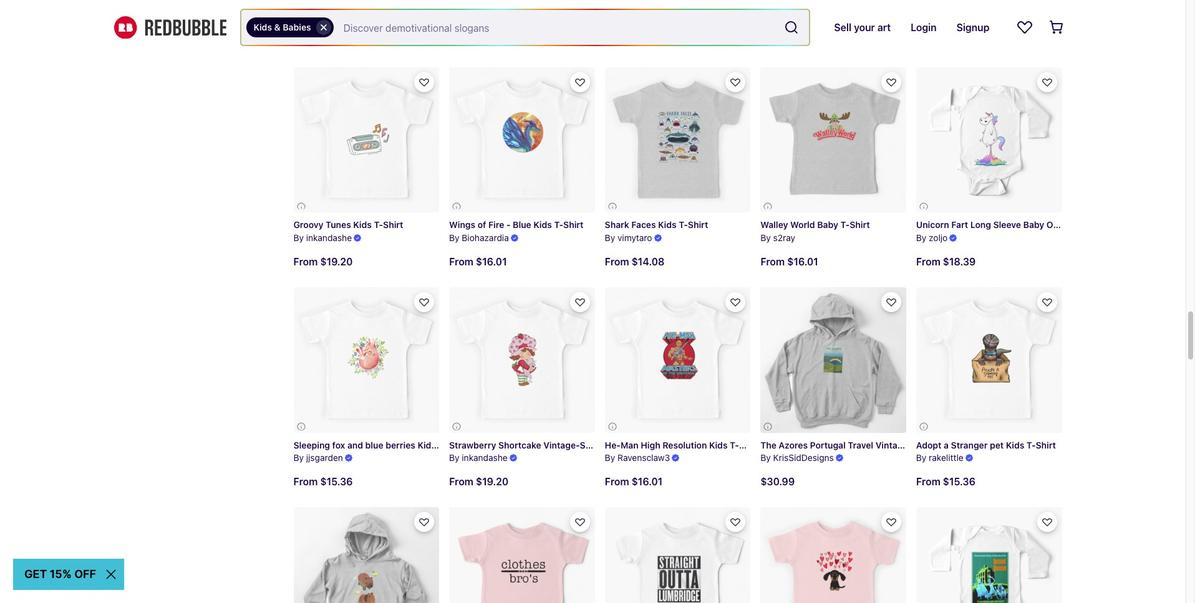 Task type: describe. For each thing, give the bounding box(es) containing it.
by down shark at top right
[[605, 233, 615, 243]]

by down strawberry
[[449, 453, 460, 464]]

sleeping fox and blue berries kids t-shirt image
[[294, 288, 439, 433]]

wings of fire - blue kids t-shirt
[[449, 220, 584, 230]]

colossal
[[929, 12, 963, 23]]

$15.81
[[320, 36, 351, 47]]

he-man high resolution kids t-shirt
[[605, 440, 759, 451]]

cute dachshund puppy dog with valentine hearts kids t-shirt image
[[761, 508, 906, 604]]

adopt a stranger pet kids t-shirt
[[916, 440, 1056, 451]]

t- right faces
[[679, 220, 688, 230]]

groovy
[[294, 220, 324, 230]]

kids up by rakelittle
[[926, 440, 944, 451]]

inkandashe for strawberry
[[462, 453, 508, 464]]

$29.47
[[916, 36, 950, 47]]

man
[[621, 440, 639, 451]]

groovy tunes kids t-shirt
[[294, 220, 403, 230]]

capybath time - dark toddler pullover hoodie image
[[294, 508, 439, 604]]

$17.71
[[476, 36, 505, 47]]

sleeping
[[294, 440, 330, 451]]

strawberry shortcake vintage-style cutie kids t-shirt
[[449, 440, 678, 451]]

from for shark faces kids t-shirt
[[605, 256, 629, 268]]

from $14.08
[[605, 256, 665, 268]]

stranger
[[951, 440, 988, 451]]

$16.01 for walley world baby t-shirt
[[787, 256, 818, 268]]

and
[[347, 440, 363, 451]]

unicorn
[[916, 220, 949, 230]]

by cheesybee
[[449, 12, 507, 23]]

cutie
[[604, 440, 626, 451]]

from $15.36 for jjsgarden
[[294, 477, 353, 488]]

kids inside button
[[254, 22, 272, 32]]

$16.64
[[632, 36, 664, 47]]

shirt right tunes
[[383, 220, 403, 230]]

shortcake
[[498, 440, 541, 451]]

by left the cheesybee
[[449, 12, 460, 23]]

$16.01 down littlearrow
[[787, 36, 818, 47]]

blue
[[513, 220, 531, 230]]

wings of fire - blue kids t-shirt image
[[449, 67, 595, 213]]

shirt inside walley world baby t-shirt by s2ray
[[850, 220, 870, 230]]

shark
[[605, 220, 629, 230]]

unicorn fart long sleeve baby one-piece
[[916, 220, 1091, 230]]

inkandashe for groovy
[[306, 233, 352, 243]]

from down the babies
[[294, 36, 318, 47]]

baby inside walley world baby t-shirt by s2ray
[[817, 220, 838, 230]]

kids & babies
[[254, 22, 311, 32]]

by rakelittle
[[916, 453, 964, 464]]

cheesybee
[[462, 12, 507, 23]]

by down art
[[916, 453, 927, 464]]

t- left strawberry
[[438, 440, 447, 451]]

vintage
[[876, 440, 908, 451]]

by down sleeping
[[294, 453, 304, 464]]

walley
[[761, 220, 788, 230]]

leezy-
[[306, 12, 334, 23]]

from for groovy tunes kids t-shirt
[[294, 256, 318, 268]]

kids right faces
[[658, 220, 677, 230]]

jjsgarden
[[306, 453, 343, 464]]

one-
[[1047, 220, 1068, 230]]

by colossal
[[916, 12, 963, 23]]

sleeping fox and blue berries kids t-shirt
[[294, 440, 468, 451]]

zoljo
[[929, 233, 948, 243]]

shirt left shark at top right
[[563, 220, 584, 230]]

fox
[[332, 440, 345, 451]]

groovy tunes kids t-shirt image
[[294, 67, 439, 213]]

berries
[[386, 440, 415, 451]]

kids right resolution
[[709, 440, 728, 451]]

from for walley world baby t-shirt
[[761, 256, 785, 268]]

by jjsgarden
[[294, 453, 343, 464]]

from $16.01 for wings of fire - blue kids t-shirt
[[449, 256, 507, 268]]

$18.39
[[943, 256, 976, 268]]

a
[[944, 440, 949, 451]]

by krissiddesigns
[[761, 453, 834, 464]]

ravensclaw3
[[618, 453, 670, 464]]

portugal
[[810, 440, 846, 451]]

$16.01 for he-man high resolution kids t-shirt
[[632, 477, 663, 488]]

biohazardia
[[462, 233, 509, 243]]

by zoljo
[[916, 233, 948, 243]]

s2ray
[[773, 233, 795, 243]]

one tree hill- clothes over bro's baby t-shirt image
[[449, 508, 595, 604]]

krissiddesigns
[[773, 453, 834, 464]]

kids right berries
[[418, 440, 436, 451]]

from for unicorn fart long sleeve baby one-piece
[[916, 256, 941, 268]]

the azores portugal travel vintage art kids pullover hoodie
[[761, 440, 1012, 451]]

high
[[641, 440, 660, 451]]

blue
[[365, 440, 383, 451]]

t- inside walley world baby t-shirt by s2ray
[[841, 220, 850, 230]]

from for strawberry shortcake vintage-style cutie kids t-shirt
[[449, 477, 473, 488]]

$19.20 for tunes
[[320, 256, 353, 268]]

sleeve
[[994, 220, 1021, 230]]

kids up by ravensclaw3
[[628, 440, 646, 451]]

by down wings
[[449, 233, 460, 243]]



Task type: locate. For each thing, give the bounding box(es) containing it.
from $16.01
[[761, 36, 818, 47], [761, 256, 818, 268], [449, 256, 507, 268], [605, 477, 663, 488]]

by down he-
[[605, 453, 615, 464]]

faces
[[632, 220, 656, 230]]

2 $15.36 from the left
[[943, 477, 976, 488]]

shirt right hoodie
[[1036, 440, 1056, 451]]

$16.01 down 'ravensclaw3' at the bottom
[[632, 477, 663, 488]]

$15.36 for by rakelittle
[[943, 477, 976, 488]]

$19.20
[[320, 256, 353, 268], [476, 477, 509, 488]]

1 horizontal spatial by inkandashe
[[449, 453, 508, 464]]

he-man high resolution kids t-shirt image
[[605, 288, 751, 433]]

baby
[[817, 220, 838, 230], [1024, 220, 1045, 230]]

1 horizontal spatial baby
[[1024, 220, 1045, 230]]

from
[[449, 36, 473, 47], [294, 36, 318, 47], [761, 36, 785, 47], [605, 36, 629, 47], [761, 256, 785, 268], [294, 256, 318, 268], [449, 256, 473, 268], [605, 256, 629, 268], [916, 256, 941, 268], [294, 477, 318, 488], [449, 477, 473, 488], [605, 477, 629, 488], [916, 477, 941, 488]]

from down by vimytaro
[[605, 256, 629, 268]]

fart
[[952, 220, 968, 230]]

2 from $15.36 from the left
[[916, 477, 976, 488]]

babies
[[283, 22, 311, 32]]

$15.36 down jjsgarden
[[320, 477, 353, 488]]

inkandashe down strawberry
[[462, 453, 508, 464]]

from down by zoljo
[[916, 256, 941, 268]]

$14.08
[[632, 256, 665, 268]]

$15.36 down rakelittle
[[943, 477, 976, 488]]

1 horizontal spatial from $15.36
[[916, 477, 976, 488]]

new orleans : vintage haunted mansion advertising print long sleeve baby one-piece image
[[916, 508, 1062, 604]]

inkandashe
[[306, 233, 352, 243], [462, 453, 508, 464]]

long
[[971, 220, 991, 230]]

the
[[761, 440, 777, 451]]

by inkandashe for groovy
[[294, 233, 352, 243]]

by left zoljo
[[916, 233, 927, 243]]

inkandashe down tunes
[[306, 233, 352, 243]]

0 vertical spatial by inkandashe
[[294, 233, 352, 243]]

by down walley on the top right of page
[[761, 233, 771, 243]]

from $15.81
[[294, 36, 351, 47]]

1 horizontal spatial from $19.20
[[449, 477, 509, 488]]

shirt left the the
[[739, 440, 759, 451]]

from $19.20 for groovy
[[294, 256, 353, 268]]

$19.20 down tunes
[[320, 256, 353, 268]]

piece
[[1068, 220, 1091, 230]]

the azores portugal travel vintage art kids pullover hoodie image
[[761, 288, 906, 433]]

1 horizontal spatial $19.20
[[476, 477, 509, 488]]

baby left one-
[[1024, 220, 1045, 230]]

1 horizontal spatial inkandashe
[[462, 453, 508, 464]]

from $16.01 for walley world baby t-shirt
[[761, 256, 818, 268]]

from down groovy
[[294, 256, 318, 268]]

from $16.01 for he-man high resolution kids t-shirt
[[605, 477, 663, 488]]

from down by ravensclaw3
[[605, 477, 629, 488]]

from $16.64
[[605, 36, 664, 47]]

$16.01 down biohazardia
[[476, 256, 507, 268]]

adopt a stranger pet kids t-shirt image
[[916, 288, 1062, 433]]

from down by biohazardia
[[449, 256, 473, 268]]

by down the the
[[761, 453, 771, 464]]

shirt
[[383, 220, 403, 230], [563, 220, 584, 230], [850, 220, 870, 230], [688, 220, 708, 230], [447, 440, 468, 451], [658, 440, 678, 451], [739, 440, 759, 451], [1036, 440, 1056, 451]]

from $18.39
[[916, 256, 976, 268]]

wings
[[449, 220, 476, 230]]

by littlearrow
[[761, 12, 813, 23]]

from for sleeping fox and blue berries kids t-shirt
[[294, 477, 318, 488]]

kids right the pet
[[1006, 440, 1025, 451]]

strawberry shortcake vintage-style cutie kids t-shirt image
[[449, 288, 595, 433]]

from $15.36 down jjsgarden
[[294, 477, 353, 488]]

shirt right faces
[[688, 220, 708, 230]]

by inkandashe down strawberry
[[449, 453, 508, 464]]

by vimytaro
[[605, 233, 652, 243]]

from down strawberry
[[449, 477, 473, 488]]

from for he-man high resolution kids t-shirt
[[605, 477, 629, 488]]

from $16.01 down by ravensclaw3
[[605, 477, 663, 488]]

shark faces kids t-shirt image
[[605, 67, 751, 213]]

he-
[[605, 440, 621, 451]]

resolution
[[663, 440, 707, 451]]

t- right world
[[841, 220, 850, 230]]

0 horizontal spatial $15.36
[[320, 477, 353, 488]]

$19.20 down strawberry
[[476, 477, 509, 488]]

2 baby from the left
[[1024, 220, 1045, 230]]

0 horizontal spatial $19.20
[[320, 256, 353, 268]]

1 vertical spatial from $19.20
[[449, 477, 509, 488]]

loops
[[334, 12, 358, 23]]

vimytaro
[[618, 233, 652, 243]]

pullover
[[946, 440, 980, 451]]

strawberry
[[449, 440, 496, 451]]

0 horizontal spatial from $15.36
[[294, 477, 353, 488]]

by biohazardia
[[449, 233, 509, 243]]

shirt up 'ravensclaw3' at the bottom
[[658, 440, 678, 451]]

from down s2ray on the right of the page
[[761, 256, 785, 268]]

t- right hoodie
[[1027, 440, 1036, 451]]

from left the "$17.71"
[[449, 36, 473, 47]]

1 vertical spatial by inkandashe
[[449, 453, 508, 464]]

shirt right berries
[[447, 440, 468, 451]]

azores
[[779, 440, 808, 451]]

-
[[507, 220, 511, 230]]

walley world baby t-shirt image
[[761, 67, 906, 213]]

unicorn fart long sleeve baby one-piece image
[[916, 67, 1062, 213]]

from left '$16.64'
[[605, 36, 629, 47]]

0 vertical spatial $19.20
[[320, 256, 353, 268]]

from $16.01 down by biohazardia
[[449, 256, 507, 268]]

t- right blue
[[554, 220, 563, 230]]

from $16.01 down by littlearrow
[[761, 36, 818, 47]]

from down by jjsgarden
[[294, 477, 318, 488]]

littlearrow
[[773, 12, 813, 23]]

kids & babies button
[[246, 17, 334, 37]]

vintage-
[[544, 440, 580, 451]]

by inkandashe
[[294, 233, 352, 243], [449, 453, 508, 464]]

from $19.20 for strawberry
[[449, 477, 509, 488]]

rakelittle
[[929, 453, 964, 464]]

t-
[[374, 220, 383, 230], [554, 220, 563, 230], [841, 220, 850, 230], [679, 220, 688, 230], [438, 440, 447, 451], [649, 440, 658, 451], [730, 440, 739, 451], [1027, 440, 1036, 451]]

1 horizontal spatial $15.36
[[943, 477, 976, 488]]

from $19.20 down strawberry
[[449, 477, 509, 488]]

world
[[791, 220, 815, 230]]

shark faces kids t-shirt
[[605, 220, 708, 230]]

from $17.71
[[449, 36, 505, 47]]

style
[[580, 440, 601, 451]]

1 baby from the left
[[817, 220, 838, 230]]

from $15.36 down rakelittle
[[916, 477, 976, 488]]

travel
[[848, 440, 874, 451]]

hoodie
[[982, 440, 1012, 451]]

t- left the the
[[730, 440, 739, 451]]

tunes
[[326, 220, 351, 230]]

of
[[478, 220, 486, 230]]

t- up 'ravensclaw3' at the bottom
[[649, 440, 658, 451]]

from $19.20 down groovy
[[294, 256, 353, 268]]

kids right tunes
[[353, 220, 372, 230]]

kids right blue
[[534, 220, 552, 230]]

1 vertical spatial $19.20
[[476, 477, 509, 488]]

by down groovy
[[294, 233, 304, 243]]

1 $15.36 from the left
[[320, 477, 353, 488]]

straight outta lumby baby t-shirt image
[[605, 508, 751, 604]]

by inside walley world baby t-shirt by s2ray
[[761, 233, 771, 243]]

from down by rakelittle
[[916, 477, 941, 488]]

0 horizontal spatial by inkandashe
[[294, 233, 352, 243]]

$15.36
[[320, 477, 353, 488], [943, 477, 976, 488]]

by leezy-loops
[[294, 12, 358, 23]]

0 horizontal spatial inkandashe
[[306, 233, 352, 243]]

from $16.01 down s2ray on the right of the page
[[761, 256, 818, 268]]

Kids & Babies field
[[241, 10, 809, 45]]

t- right tunes
[[374, 220, 383, 230]]

1 from $15.36 from the left
[[294, 477, 353, 488]]

shirt right world
[[850, 220, 870, 230]]

$19.20 for shortcake
[[476, 477, 509, 488]]

by left colossal
[[916, 12, 927, 23]]

by ravensclaw3
[[605, 453, 670, 464]]

from for adopt a stranger pet kids t-shirt
[[916, 477, 941, 488]]

from $15.36 for rakelittle
[[916, 477, 976, 488]]

by left the leezy-
[[294, 12, 304, 23]]

0 horizontal spatial from $19.20
[[294, 256, 353, 268]]

by inkandashe for strawberry
[[449, 453, 508, 464]]

art
[[910, 440, 923, 451]]

$15.36 for by jjsgarden
[[320, 477, 353, 488]]

from $19.20
[[294, 256, 353, 268], [449, 477, 509, 488]]

$16.01 for wings of fire - blue kids t-shirt
[[476, 256, 507, 268]]

kids left &
[[254, 22, 272, 32]]

$30.99
[[761, 477, 795, 488]]

0 vertical spatial inkandashe
[[306, 233, 352, 243]]

baby right world
[[817, 220, 838, 230]]

by left littlearrow
[[761, 12, 771, 23]]

Search term search field
[[334, 10, 779, 45]]

&
[[274, 22, 281, 32]]

0 horizontal spatial baby
[[817, 220, 838, 230]]

0 vertical spatial from $19.20
[[294, 256, 353, 268]]

$16.01 down s2ray on the right of the page
[[787, 256, 818, 268]]

by inkandashe down groovy
[[294, 233, 352, 243]]

walley world baby t-shirt by s2ray
[[761, 220, 870, 243]]

pet
[[990, 440, 1004, 451]]

fire
[[489, 220, 504, 230]]

redbubble logo image
[[114, 16, 226, 39]]

from for wings of fire - blue kids t-shirt
[[449, 256, 473, 268]]

adopt
[[916, 440, 942, 451]]

from down by littlearrow
[[761, 36, 785, 47]]

from $15.36
[[294, 477, 353, 488], [916, 477, 976, 488]]

1 vertical spatial inkandashe
[[462, 453, 508, 464]]



Task type: vqa. For each thing, say whether or not it's contained in the screenshot.


